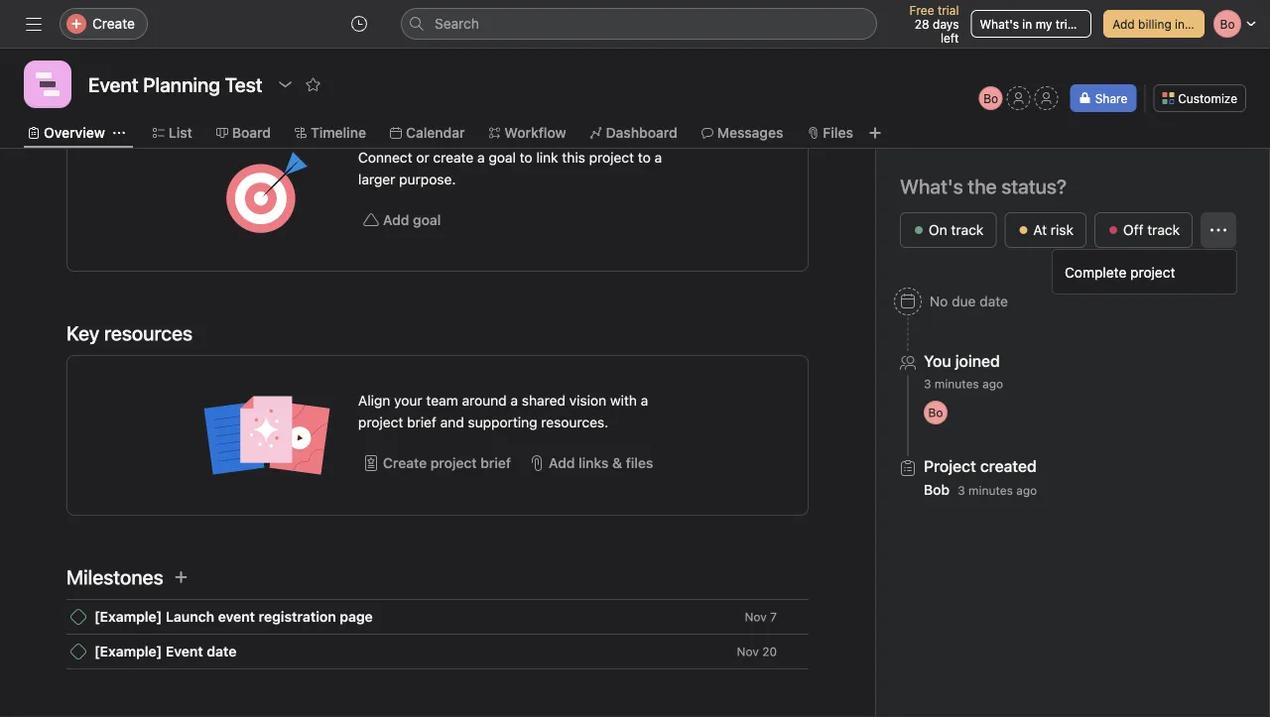 Task type: describe. For each thing, give the bounding box(es) containing it.
nov 20 button
[[737, 635, 777, 669]]

timeline
[[311, 125, 366, 141]]

complete
[[1065, 264, 1127, 280]]

nov 7
[[745, 611, 777, 624]]

at risk button
[[1005, 212, 1087, 248]]

add billing info
[[1113, 17, 1197, 31]]

customize button
[[1154, 84, 1247, 112]]

list
[[169, 125, 192, 141]]

align your team around a shared vision with a project brief and supporting resources.
[[358, 393, 649, 431]]

show options image
[[278, 76, 293, 92]]

nov 20
[[737, 645, 777, 659]]

customize
[[1179, 91, 1238, 105]]

billing
[[1139, 17, 1172, 31]]

timeline link
[[295, 122, 366, 144]]

tab actions image
[[113, 127, 125, 139]]

20
[[763, 645, 777, 659]]

dashboard link
[[590, 122, 678, 144]]

connect or create a goal to link this project to a larger purpose.
[[358, 149, 662, 188]]

this
[[562, 149, 586, 166]]

files
[[626, 455, 654, 472]]

calendar link
[[390, 122, 465, 144]]

search
[[435, 15, 479, 32]]

bo inside button
[[984, 91, 999, 105]]

[example] event date
[[94, 644, 237, 660]]

timeline image
[[36, 72, 60, 96]]

left
[[941, 31, 960, 45]]

on track button
[[900, 212, 997, 248]]

align
[[358, 393, 391, 409]]

milestones
[[67, 566, 163, 589]]

launch
[[166, 609, 215, 625]]

no due date button
[[886, 284, 1018, 320]]

around
[[462, 393, 507, 409]]

board
[[232, 125, 271, 141]]

track for off track
[[1148, 222, 1181, 238]]

complete project
[[1065, 264, 1176, 280]]

ago for project created
[[1017, 484, 1038, 498]]

off track button
[[1095, 212, 1193, 248]]

completed milestone image
[[70, 610, 86, 625]]

[example] for [example] event date
[[94, 644, 162, 660]]

0 horizontal spatial bo
[[929, 406, 944, 420]]

date for no due date
[[980, 293, 1009, 310]]

7
[[771, 611, 777, 624]]

files link
[[808, 122, 854, 144]]

free
[[910, 3, 935, 17]]

overview link
[[28, 122, 105, 144]]

goal inside connect or create a goal to link this project to a larger purpose.
[[489, 149, 516, 166]]

joined
[[956, 352, 1001, 371]]

add tab image
[[868, 125, 884, 141]]

due
[[952, 293, 976, 310]]

nov 7 button
[[745, 601, 777, 634]]

and
[[440, 415, 464, 431]]

at risk
[[1034, 222, 1074, 238]]

create button
[[60, 8, 148, 40]]

project inside create project brief button
[[431, 455, 477, 472]]

in
[[1023, 17, 1033, 31]]

project inside complete project link
[[1131, 264, 1176, 280]]

project inside the align your team around a shared vision with a project brief and supporting resources.
[[358, 415, 403, 431]]

what's in my trial?
[[980, 17, 1084, 31]]

purpose.
[[399, 171, 456, 188]]

add links & files button
[[524, 446, 659, 482]]

no
[[930, 293, 949, 310]]

event
[[218, 609, 255, 625]]

28
[[915, 17, 930, 31]]

project created bob 3 minutes ago
[[924, 457, 1038, 498]]

list link
[[153, 122, 192, 144]]

minutes for joined
[[935, 377, 980, 391]]

team
[[426, 393, 458, 409]]

nov for [example] event date
[[737, 645, 759, 659]]

project created
[[924, 457, 1037, 476]]

a down dashboard
[[655, 149, 662, 166]]

or
[[416, 149, 430, 166]]

create for create project brief
[[383, 455, 427, 472]]

event
[[166, 644, 203, 660]]

you joined 3 minutes ago
[[924, 352, 1004, 391]]

workflow link
[[489, 122, 566, 144]]

completed milestone image
[[70, 644, 86, 660]]

search button
[[401, 8, 878, 40]]

on track
[[929, 222, 984, 238]]

add billing info button
[[1104, 10, 1205, 38]]

bo button
[[980, 86, 1003, 110]]

what's for what's in my trial?
[[980, 17, 1020, 31]]

workflow
[[505, 125, 566, 141]]

complete project link
[[1053, 254, 1237, 290]]

free trial 28 days left
[[910, 3, 960, 45]]

larger
[[358, 171, 395, 188]]

board link
[[216, 122, 271, 144]]



Task type: locate. For each thing, give the bounding box(es) containing it.
on
[[929, 222, 948, 238]]

project down dashboard "link"
[[589, 149, 634, 166]]

1 vertical spatial add
[[383, 212, 409, 228]]

vision
[[570, 393, 607, 409]]

1 vertical spatial what's
[[900, 175, 964, 198]]

add left links
[[549, 455, 575, 472]]

0 horizontal spatial date
[[207, 644, 237, 660]]

ago for you
[[983, 377, 1004, 391]]

create inside popup button
[[92, 15, 135, 32]]

0 horizontal spatial add
[[383, 212, 409, 228]]

3 inside you joined 3 minutes ago
[[924, 377, 932, 391]]

nov inside button
[[737, 645, 759, 659]]

registration
[[259, 609, 336, 625]]

0 horizontal spatial create
[[92, 15, 135, 32]]

minutes inside you joined 3 minutes ago
[[935, 377, 980, 391]]

create project brief button
[[358, 446, 516, 482]]

at
[[1034, 222, 1048, 238]]

minutes down you joined button
[[935, 377, 980, 391]]

nov left 7
[[745, 611, 767, 624]]

0 horizontal spatial track
[[952, 222, 984, 238]]

[example] down milestones
[[94, 609, 162, 625]]

share button
[[1071, 84, 1137, 112]]

None text field
[[83, 67, 268, 102]]

what's left in on the top right of the page
[[980, 17, 1020, 31]]

minutes down project created
[[969, 484, 1014, 498]]

share
[[1096, 91, 1128, 105]]

add
[[1113, 17, 1135, 31], [383, 212, 409, 228], [549, 455, 575, 472]]

1 horizontal spatial create
[[383, 455, 427, 472]]

add to starred image
[[305, 76, 321, 92]]

goal
[[489, 149, 516, 166], [413, 212, 441, 228]]

track right off
[[1148, 222, 1181, 238]]

my
[[1036, 17, 1053, 31]]

trial
[[938, 3, 960, 17]]

2 completed milestone checkbox from the top
[[70, 644, 86, 660]]

date
[[980, 293, 1009, 310], [207, 644, 237, 660]]

1 vertical spatial goal
[[413, 212, 441, 228]]

3 for joined
[[924, 377, 932, 391]]

what's for what's the status?
[[900, 175, 964, 198]]

a up 'supporting'
[[511, 393, 518, 409]]

project down the off track on the right top of the page
[[1131, 264, 1176, 280]]

resources.
[[541, 415, 609, 431]]

bo down you joined 3 minutes ago
[[929, 406, 944, 420]]

track for on track
[[952, 222, 984, 238]]

bob
[[924, 482, 950, 498]]

shared
[[522, 393, 566, 409]]

date for [example] event date
[[207, 644, 237, 660]]

to
[[520, 149, 533, 166], [638, 149, 651, 166]]

history image
[[351, 16, 367, 32]]

key resources
[[67, 322, 193, 345]]

supporting
[[468, 415, 538, 431]]

create project brief
[[383, 455, 511, 472]]

add left billing
[[1113, 17, 1135, 31]]

what's in my trial? button
[[971, 10, 1092, 38]]

add milestone image
[[173, 570, 189, 586]]

create inside button
[[383, 455, 427, 472]]

3 down "you"
[[924, 377, 932, 391]]

nov for [example] launch event registration page
[[745, 611, 767, 624]]

0 vertical spatial ago
[[983, 377, 1004, 391]]

0 vertical spatial [example]
[[94, 609, 162, 625]]

track right on
[[952, 222, 984, 238]]

nov inside button
[[745, 611, 767, 624]]

1 to from the left
[[520, 149, 533, 166]]

project down and
[[431, 455, 477, 472]]

1 horizontal spatial brief
[[481, 455, 511, 472]]

date right due in the top right of the page
[[980, 293, 1009, 310]]

1 [example] from the top
[[94, 609, 162, 625]]

add goal button
[[358, 203, 446, 238]]

completed milestone checkbox for [example] event date
[[70, 644, 86, 660]]

ago down project created
[[1017, 484, 1038, 498]]

days
[[933, 17, 960, 31]]

ago inside you joined 3 minutes ago
[[983, 377, 1004, 391]]

brief inside the align your team around a shared vision with a project brief and supporting resources.
[[407, 415, 437, 431]]

dashboard
[[606, 125, 678, 141]]

what's
[[980, 17, 1020, 31], [900, 175, 964, 198]]

date down [example] launch event registration page
[[207, 644, 237, 660]]

minutes inside project created bob 3 minutes ago
[[969, 484, 1014, 498]]

ago down joined
[[983, 377, 1004, 391]]

to left link
[[520, 149, 533, 166]]

what's up on
[[900, 175, 964, 198]]

Completed milestone checkbox
[[70, 610, 86, 625], [70, 644, 86, 660]]

project inside connect or create a goal to link this project to a larger purpose.
[[589, 149, 634, 166]]

add for add goal
[[383, 212, 409, 228]]

risk
[[1051, 222, 1074, 238]]

2 [example] from the top
[[94, 644, 162, 660]]

add down larger
[[383, 212, 409, 228]]

overview
[[44, 125, 105, 141]]

1 vertical spatial minutes
[[969, 484, 1014, 498]]

1 vertical spatial [example]
[[94, 644, 162, 660]]

1 vertical spatial create
[[383, 455, 427, 472]]

page
[[340, 609, 373, 625]]

0 horizontal spatial ago
[[983, 377, 1004, 391]]

create down your
[[383, 455, 427, 472]]

0 vertical spatial date
[[980, 293, 1009, 310]]

goal down 'workflow' link
[[489, 149, 516, 166]]

0 horizontal spatial brief
[[407, 415, 437, 431]]

ago inside project created bob 3 minutes ago
[[1017, 484, 1038, 498]]

0 vertical spatial 3
[[924, 377, 932, 391]]

links
[[579, 455, 609, 472]]

you
[[924, 352, 952, 371]]

info
[[1176, 17, 1197, 31]]

&
[[613, 455, 622, 472]]

nov left 20
[[737, 645, 759, 659]]

[example] launch event registration page
[[94, 609, 373, 625]]

completed milestone checkbox for [example] launch event registration page
[[70, 610, 86, 625]]

3 inside project created bob 3 minutes ago
[[958, 484, 966, 498]]

search list box
[[401, 8, 878, 40]]

0 vertical spatial goal
[[489, 149, 516, 166]]

[example] for [example] launch event registration page
[[94, 609, 162, 625]]

brief down your
[[407, 415, 437, 431]]

what's inside what's in my trial? button
[[980, 17, 1020, 31]]

minutes for bob
[[969, 484, 1014, 498]]

track
[[952, 222, 984, 238], [1148, 222, 1181, 238]]

0 vertical spatial add
[[1113, 17, 1135, 31]]

0 vertical spatial minutes
[[935, 377, 980, 391]]

connect
[[358, 149, 413, 166]]

[example] right completed milestone icon
[[94, 644, 162, 660]]

project
[[589, 149, 634, 166], [1131, 264, 1176, 280], [358, 415, 403, 431], [431, 455, 477, 472]]

1 horizontal spatial date
[[980, 293, 1009, 310]]

[example]
[[94, 609, 162, 625], [94, 644, 162, 660]]

0 vertical spatial nov
[[745, 611, 767, 624]]

1 vertical spatial date
[[207, 644, 237, 660]]

a
[[478, 149, 485, 166], [655, 149, 662, 166], [511, 393, 518, 409], [641, 393, 649, 409]]

1 horizontal spatial ago
[[1017, 484, 1038, 498]]

create
[[92, 15, 135, 32], [383, 455, 427, 472]]

date inside 'no due date' dropdown button
[[980, 293, 1009, 310]]

more actions image
[[1211, 222, 1227, 238]]

add goal
[[383, 212, 441, 228]]

create for create
[[92, 15, 135, 32]]

messages
[[718, 125, 784, 141]]

2 to from the left
[[638, 149, 651, 166]]

goal down 'purpose.'
[[413, 212, 441, 228]]

bob link
[[924, 482, 950, 498]]

off track
[[1124, 222, 1181, 238]]

add for add links & files
[[549, 455, 575, 472]]

1 horizontal spatial what's
[[980, 17, 1020, 31]]

1 horizontal spatial track
[[1148, 222, 1181, 238]]

trial?
[[1056, 17, 1084, 31]]

brief inside button
[[481, 455, 511, 472]]

2 track from the left
[[1148, 222, 1181, 238]]

1 vertical spatial ago
[[1017, 484, 1038, 498]]

create
[[433, 149, 474, 166]]

0 vertical spatial create
[[92, 15, 135, 32]]

add for add billing info
[[1113, 17, 1135, 31]]

0 vertical spatial what's
[[980, 17, 1020, 31]]

0 horizontal spatial goal
[[413, 212, 441, 228]]

0 vertical spatial bo
[[984, 91, 999, 105]]

link
[[537, 149, 559, 166]]

brief
[[407, 415, 437, 431], [481, 455, 511, 472]]

completed milestone checkbox down completed milestone image
[[70, 644, 86, 660]]

1 vertical spatial 3
[[958, 484, 966, 498]]

track inside button
[[952, 222, 984, 238]]

0 vertical spatial brief
[[407, 415, 437, 431]]

0 vertical spatial completed milestone checkbox
[[70, 610, 86, 625]]

bo
[[984, 91, 999, 105], [929, 406, 944, 420]]

bo down what's in my trial? button
[[984, 91, 999, 105]]

3 right bob link
[[958, 484, 966, 498]]

to down dashboard
[[638, 149, 651, 166]]

0 horizontal spatial what's
[[900, 175, 964, 198]]

no due date
[[930, 293, 1009, 310]]

0 horizontal spatial 3
[[924, 377, 932, 391]]

1 vertical spatial brief
[[481, 455, 511, 472]]

goal inside button
[[413, 212, 441, 228]]

off
[[1124, 222, 1144, 238]]

create right expand sidebar "icon"
[[92, 15, 135, 32]]

1 horizontal spatial bo
[[984, 91, 999, 105]]

1 track from the left
[[952, 222, 984, 238]]

track inside button
[[1148, 222, 1181, 238]]

project down align
[[358, 415, 403, 431]]

2 vertical spatial add
[[549, 455, 575, 472]]

add inside popup button
[[549, 455, 575, 472]]

1 vertical spatial completed milestone checkbox
[[70, 644, 86, 660]]

1 horizontal spatial 3
[[958, 484, 966, 498]]

a right create
[[478, 149, 485, 166]]

expand sidebar image
[[26, 16, 42, 32]]

messages link
[[702, 122, 784, 144]]

1 completed milestone checkbox from the top
[[70, 610, 86, 625]]

completed milestone checkbox up completed milestone icon
[[70, 610, 86, 625]]

3 for bob
[[958, 484, 966, 498]]

your
[[394, 393, 423, 409]]

with
[[610, 393, 637, 409]]

1 horizontal spatial goal
[[489, 149, 516, 166]]

2 horizontal spatial add
[[1113, 17, 1135, 31]]

calendar
[[406, 125, 465, 141]]

what's the status?
[[900, 175, 1067, 198]]

1 vertical spatial bo
[[929, 406, 944, 420]]

a right with
[[641, 393, 649, 409]]

1 horizontal spatial to
[[638, 149, 651, 166]]

1 vertical spatial nov
[[737, 645, 759, 659]]

the status?
[[968, 175, 1067, 198]]

0 horizontal spatial to
[[520, 149, 533, 166]]

add links & files
[[549, 455, 654, 472]]

minutes
[[935, 377, 980, 391], [969, 484, 1014, 498]]

brief down 'supporting'
[[481, 455, 511, 472]]

1 horizontal spatial add
[[549, 455, 575, 472]]



Task type: vqa. For each thing, say whether or not it's contained in the screenshot.
Hide sidebar IMAGE
no



